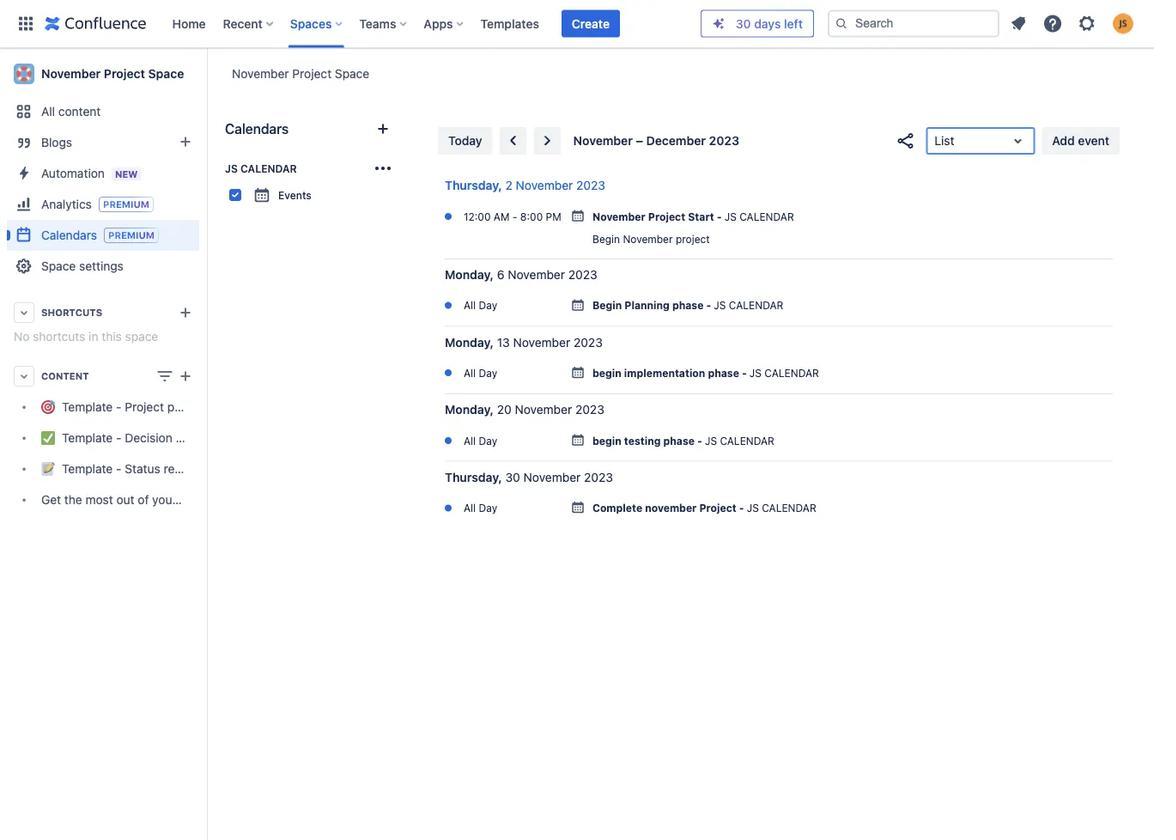 Task type: locate. For each thing, give the bounding box(es) containing it.
0 vertical spatial 30
[[736, 16, 751, 30]]

2 november project space from the left
[[41, 67, 184, 81]]

template down the template - project plan link
[[62, 431, 113, 445]]

premium image inside calendars link
[[104, 228, 159, 243]]

1 vertical spatial calendars
[[41, 228, 97, 242]]

4 row from the top
[[445, 432, 1113, 449]]

1 thursday, link from the top
[[445, 177, 502, 194]]

0 horizontal spatial space
[[41, 259, 76, 273]]

premium image up space settings link
[[104, 228, 159, 243]]

all inside "all content" link
[[41, 104, 55, 119]]

no
[[14, 329, 30, 344]]

begin
[[593, 233, 620, 245], [593, 299, 622, 311]]

november project space down spaces
[[232, 66, 370, 80]]

–
[[636, 134, 643, 148]]

template - decision documentation link
[[7, 423, 259, 454]]

create a page image
[[175, 366, 196, 387]]

pm
[[546, 210, 562, 222]]

begin for begin testing phase
[[593, 435, 622, 447]]

4 all day from the top
[[464, 502, 498, 514]]

out
[[116, 493, 135, 507]]

project
[[292, 66, 332, 80], [104, 67, 145, 81], [649, 210, 686, 222], [125, 400, 164, 414], [700, 502, 737, 514]]

js for begin planning phase
[[714, 299, 726, 311]]

settings icon image
[[1077, 13, 1098, 34]]

teams
[[359, 16, 396, 30]]

begin for begin planning phase - js calendar
[[593, 299, 622, 311]]

all day down thursday, 30 november 2023
[[464, 502, 498, 514]]

no shortcuts in this space
[[14, 329, 158, 344]]

monday, 13 november 2023
[[445, 335, 603, 349]]

row containing 12:00 am - 8:00 pm
[[445, 208, 1113, 225]]

thursday, for 30 november 2023
[[445, 470, 502, 484]]

project down spaces
[[292, 66, 332, 80]]

monday, for monday, 6 november 2023
[[445, 267, 494, 282]]

all day down 20
[[464, 435, 498, 447]]

calendars down analytics
[[41, 228, 97, 242]]

1 all day from the top
[[464, 299, 498, 311]]

all day down 6
[[464, 299, 498, 311]]

shortcuts
[[33, 329, 85, 344]]

begin up '6 november 2023' link
[[593, 233, 620, 245]]

the
[[64, 493, 82, 507]]

tree
[[7, 392, 259, 515]]

confluence image
[[45, 13, 146, 34], [45, 13, 146, 34]]

1 day from the top
[[479, 299, 498, 311]]

3 template from the top
[[62, 462, 113, 476]]

30 left days
[[736, 16, 751, 30]]

2023 for monday, 13 november 2023
[[574, 335, 603, 349]]

0 vertical spatial phase
[[673, 299, 704, 311]]

0 vertical spatial template
[[62, 400, 113, 414]]

2 vertical spatial phase
[[664, 435, 695, 447]]

november inside space element
[[41, 67, 101, 81]]

2 day from the top
[[479, 367, 498, 379]]

your
[[152, 493, 177, 507]]

2023 for thursday, 30 november 2023
[[584, 470, 613, 484]]

1 vertical spatial 30
[[506, 470, 520, 484]]

1 begin from the top
[[593, 367, 622, 379]]

tree containing template - project plan
[[7, 392, 259, 515]]

space
[[335, 66, 370, 80], [148, 67, 184, 81], [41, 259, 76, 273]]

3 day from the top
[[479, 435, 498, 447]]

thursday, for 2 november 2023
[[445, 178, 502, 192]]

monday,
[[445, 267, 494, 282], [445, 335, 494, 349], [445, 403, 494, 417]]

phase for begin planning phase
[[673, 299, 704, 311]]

begin inside row
[[593, 299, 622, 311]]

monday, 20 november 2023
[[445, 403, 605, 417]]

in
[[89, 329, 98, 344]]

- up template - decision documentation 'link'
[[116, 400, 122, 414]]

begin left implementation
[[593, 367, 622, 379]]

all left content
[[41, 104, 55, 119]]

space left settings
[[41, 259, 76, 273]]

1 monday, link from the top
[[445, 266, 494, 283]]

november project space link up "all content" link
[[7, 57, 199, 91]]

2 thursday, link from the top
[[445, 469, 502, 486]]

next image
[[538, 131, 558, 151]]

- right testing
[[698, 435, 703, 447]]

1 vertical spatial premium image
[[104, 228, 159, 243]]

1 vertical spatial monday,
[[445, 335, 494, 349]]

monday, 6 november 2023
[[445, 267, 598, 282]]

1 thursday, from the top
[[445, 178, 502, 192]]

add event button
[[1042, 127, 1120, 155]]

space
[[125, 329, 158, 344], [211, 493, 244, 507]]

1 vertical spatial space
[[211, 493, 244, 507]]

30 days left button
[[702, 11, 814, 37]]

1 vertical spatial phase
[[708, 367, 740, 379]]

- right implementation
[[742, 367, 747, 379]]

november right 6
[[508, 267, 565, 282]]

13 november 2023 link
[[494, 334, 603, 351]]

space down global element
[[335, 66, 370, 80]]

0 vertical spatial calendars
[[225, 121, 289, 137]]

2 monday, link from the top
[[445, 334, 494, 351]]

all day for begin planning phase
[[464, 299, 498, 311]]

0 horizontal spatial calendars
[[41, 228, 97, 242]]

3 all day from the top
[[464, 435, 498, 447]]

left
[[784, 16, 803, 30]]

12:00
[[464, 210, 491, 222]]

template - project plan
[[62, 400, 191, 414]]

2023 for november – december 2023
[[709, 134, 740, 148]]

1 horizontal spatial november project space
[[232, 66, 370, 80]]

november up begin november project
[[593, 210, 646, 222]]

2
[[506, 178, 513, 192]]

2 vertical spatial monday, link
[[445, 401, 494, 418]]

2023 for monday, 20 november 2023
[[576, 403, 605, 417]]

all down monday, 6 november 2023
[[464, 299, 476, 311]]

- inside 'link'
[[116, 431, 122, 445]]

blogs
[[41, 135, 72, 149]]

0 vertical spatial premium image
[[99, 197, 154, 212]]

space right team on the left of the page
[[211, 493, 244, 507]]

all down "monday, 13 november 2023"
[[464, 367, 476, 379]]

1 template from the top
[[62, 400, 113, 414]]

monday, left 6
[[445, 267, 494, 282]]

today
[[448, 134, 483, 148]]

20 november 2023 link
[[494, 401, 605, 418]]

3 monday, from the top
[[445, 403, 494, 417]]

thursday,
[[445, 178, 502, 192], [445, 470, 502, 484]]

november
[[232, 66, 289, 80], [41, 67, 101, 81], [574, 134, 633, 148], [516, 178, 573, 192], [593, 210, 646, 222], [623, 233, 673, 245], [508, 267, 565, 282], [513, 335, 571, 349], [515, 403, 572, 417], [524, 470, 581, 484]]

0 horizontal spatial november project space link
[[7, 57, 199, 91]]

- right 'planning'
[[707, 299, 712, 311]]

1 vertical spatial begin
[[593, 299, 622, 311]]

november down recent popup button
[[232, 66, 289, 80]]

testing
[[624, 435, 661, 447]]

phase right 'planning'
[[673, 299, 704, 311]]

2 thursday, from the top
[[445, 470, 502, 484]]

1 row from the top
[[445, 208, 1113, 225]]

12:00 am - 8:00 pm
[[464, 210, 562, 222]]

phase right implementation
[[708, 367, 740, 379]]

settings
[[79, 259, 124, 273]]

0 vertical spatial thursday,
[[445, 178, 502, 192]]

2 monday, from the top
[[445, 335, 494, 349]]

0 vertical spatial space
[[125, 329, 158, 344]]

create link
[[562, 10, 620, 37]]

november up "all content"
[[41, 67, 101, 81]]

all for begin testing phase - js calendar
[[464, 435, 476, 447]]

phase
[[673, 299, 704, 311], [708, 367, 740, 379], [664, 435, 695, 447]]

day down 6
[[479, 299, 498, 311]]

monday, left 13
[[445, 335, 494, 349]]

1 vertical spatial thursday,
[[445, 470, 502, 484]]

all down the monday, 20 november 2023
[[464, 435, 476, 447]]

thursday, link up the 12:00
[[445, 177, 502, 194]]

20
[[497, 403, 512, 417]]

thursday, link
[[445, 177, 502, 194], [445, 469, 502, 486]]

template inside 'link'
[[62, 431, 113, 445]]

day down 20
[[479, 435, 498, 447]]

space left collapse sidebar icon
[[148, 67, 184, 81]]

all day
[[464, 299, 498, 311], [464, 367, 498, 379], [464, 435, 498, 447], [464, 502, 498, 514]]

create a blog image
[[175, 131, 196, 152]]

thursday, link for thursday, 2 november 2023
[[445, 177, 502, 194]]

premium image
[[99, 197, 154, 212], [104, 228, 159, 243]]

analytics link
[[7, 189, 199, 220]]

template - project plan link
[[7, 392, 199, 423]]

project up begin november project
[[649, 210, 686, 222]]

template for template - project plan
[[62, 400, 113, 414]]

implementation
[[624, 367, 706, 379]]

template - status report link
[[7, 454, 199, 485]]

template for template - decision documentation
[[62, 431, 113, 445]]

1 vertical spatial monday, link
[[445, 334, 494, 351]]

all down thursday, 30 november 2023
[[464, 502, 476, 514]]

2 vertical spatial template
[[62, 462, 113, 476]]

collapse sidebar image
[[187, 57, 225, 91]]

1 vertical spatial thursday, link
[[445, 469, 502, 486]]

2 november 2023 link
[[502, 177, 606, 194]]

0 vertical spatial monday,
[[445, 267, 494, 282]]

november left –
[[574, 134, 633, 148]]

all for complete november project - js calendar
[[464, 502, 476, 514]]

premium image down the new
[[99, 197, 154, 212]]

tree inside space element
[[7, 392, 259, 515]]

november project space link down spaces
[[232, 65, 370, 82]]

november left project
[[623, 233, 673, 245]]

november inside row
[[593, 210, 646, 222]]

30 down 20
[[506, 470, 520, 484]]

phase right testing
[[664, 435, 695, 447]]

1 monday, from the top
[[445, 267, 494, 282]]

project up decision
[[125, 400, 164, 414]]

- left decision
[[116, 431, 122, 445]]

calendars
[[225, 121, 289, 137], [41, 228, 97, 242]]

appswitcher icon image
[[15, 13, 36, 34]]

space right this
[[125, 329, 158, 344]]

0 vertical spatial begin
[[593, 233, 620, 245]]

0 horizontal spatial november project space
[[41, 67, 184, 81]]

begin left testing
[[593, 435, 622, 447]]

calendar
[[241, 162, 297, 174], [740, 210, 794, 222], [729, 299, 784, 311], [765, 367, 819, 379], [720, 435, 775, 447], [762, 502, 817, 514]]

monday, left 20
[[445, 403, 494, 417]]

calendar for begin planning phase - js calendar
[[729, 299, 784, 311]]

3 row from the top
[[445, 365, 1113, 382]]

row
[[445, 208, 1113, 225], [445, 297, 1113, 314], [445, 365, 1113, 382], [445, 432, 1113, 449], [445, 500, 1113, 517]]

begin for begin november project
[[593, 233, 620, 245]]

1 vertical spatial begin
[[593, 435, 622, 447]]

begin left 'planning'
[[593, 299, 622, 311]]

banner
[[0, 0, 1155, 48]]

day
[[479, 299, 498, 311], [479, 367, 498, 379], [479, 435, 498, 447], [479, 502, 498, 514]]

actions image
[[373, 158, 393, 179]]

6
[[497, 267, 505, 282]]

november project space up "all content" link
[[41, 67, 184, 81]]

previous image
[[503, 131, 524, 151]]

monday, link left 20
[[445, 401, 494, 418]]

- left status
[[116, 462, 122, 476]]

0 vertical spatial begin
[[593, 367, 622, 379]]

2 all day from the top
[[464, 367, 498, 379]]

all day down 13
[[464, 367, 498, 379]]

monday, link left 6
[[445, 266, 494, 283]]

30 november 2023 link
[[502, 469, 613, 486]]

day down 13
[[479, 367, 498, 379]]

- right 'am'
[[513, 210, 518, 222]]

all
[[41, 104, 55, 119], [464, 299, 476, 311], [464, 367, 476, 379], [464, 435, 476, 447], [464, 502, 476, 514]]

2 begin from the top
[[593, 299, 622, 311]]

4 day from the top
[[479, 502, 498, 514]]

premium image inside "analytics" link
[[99, 197, 154, 212]]

thursday, link down 20
[[445, 469, 502, 486]]

day down thursday, 30 november 2023
[[479, 502, 498, 514]]

november project space
[[232, 66, 370, 80], [41, 67, 184, 81]]

template down 'content' dropdown button
[[62, 400, 113, 414]]

spaces button
[[285, 10, 349, 37]]

1 horizontal spatial 30
[[736, 16, 751, 30]]

2 vertical spatial monday,
[[445, 403, 494, 417]]

start
[[688, 210, 715, 222]]

november project space inside space element
[[41, 67, 184, 81]]

0 vertical spatial thursday, link
[[445, 177, 502, 194]]

1 vertical spatial template
[[62, 431, 113, 445]]

thursday, down 20
[[445, 470, 502, 484]]

2 template from the top
[[62, 431, 113, 445]]

project right november
[[700, 502, 737, 514]]

1 horizontal spatial november project space link
[[232, 65, 370, 82]]

add shortcut image
[[175, 302, 196, 323]]

template up most
[[62, 462, 113, 476]]

2 begin from the top
[[593, 435, 622, 447]]

-
[[513, 210, 518, 222], [717, 210, 722, 222], [707, 299, 712, 311], [742, 367, 747, 379], [116, 400, 122, 414], [116, 431, 122, 445], [698, 435, 703, 447], [116, 462, 122, 476], [740, 502, 745, 514]]

monday, link
[[445, 266, 494, 283], [445, 334, 494, 351], [445, 401, 494, 418]]

1 begin from the top
[[593, 233, 620, 245]]

begin planning phase - js calendar
[[593, 299, 784, 311]]

thursday, up the 12:00
[[445, 178, 502, 192]]

shortcuts button
[[7, 297, 199, 328]]

space settings
[[41, 259, 124, 273]]

0 vertical spatial monday, link
[[445, 266, 494, 283]]

monday, link left 13
[[445, 334, 494, 351]]

- right november
[[740, 502, 745, 514]]

3 monday, link from the top
[[445, 401, 494, 418]]

calendars up js calendar
[[225, 121, 289, 137]]

- right start
[[717, 210, 722, 222]]



Task type: describe. For each thing, give the bounding box(es) containing it.
content
[[41, 371, 89, 382]]

search image
[[835, 17, 849, 30]]

planning
[[625, 299, 670, 311]]

documentation
[[176, 431, 259, 445]]

phase for begin implementation phase
[[708, 367, 740, 379]]

thursday, link for thursday, 30 november 2023
[[445, 469, 502, 486]]

calendars link
[[7, 220, 199, 251]]

monday, link for monday, 20 november 2023
[[445, 401, 494, 418]]

all content link
[[7, 96, 199, 127]]

all for begin implementation phase - js calendar
[[464, 367, 476, 379]]

notification icon image
[[1009, 13, 1029, 34]]

november up pm
[[516, 178, 573, 192]]

november right 20
[[515, 403, 572, 417]]

help icon image
[[1043, 13, 1064, 34]]

plan
[[167, 400, 191, 414]]

events
[[278, 189, 312, 201]]

13
[[497, 335, 510, 349]]

begin implementation phase - js calendar
[[593, 367, 819, 379]]

space element
[[0, 48, 259, 840]]

project up "all content" link
[[104, 67, 145, 81]]

phase for begin testing phase
[[664, 435, 695, 447]]

all content
[[41, 104, 101, 119]]

project
[[676, 233, 710, 245]]

0 horizontal spatial space
[[125, 329, 158, 344]]

begin for begin implementation phase
[[593, 367, 622, 379]]

templates
[[481, 16, 539, 30]]

november right 13
[[513, 335, 571, 349]]

teams button
[[354, 10, 414, 37]]

share image
[[895, 131, 916, 151]]

blogs link
[[7, 127, 199, 158]]

get the most out of your team space link
[[7, 485, 244, 515]]

js for begin testing phase
[[705, 435, 717, 447]]

banner containing home
[[0, 0, 1155, 48]]

monday, link for monday, 13 november 2023
[[445, 334, 494, 351]]

premium image for analytics
[[99, 197, 154, 212]]

1 horizontal spatial space
[[148, 67, 184, 81]]

calendar for begin testing phase - js calendar
[[720, 435, 775, 447]]

6 november 2023 link
[[494, 266, 598, 283]]

complete
[[593, 502, 643, 514]]

calendar for november project start - js calendar
[[740, 210, 794, 222]]

of
[[138, 493, 149, 507]]

apps button
[[419, 10, 470, 37]]

decision
[[125, 431, 173, 445]]

1 horizontal spatial calendars
[[225, 121, 289, 137]]

2 horizontal spatial space
[[335, 66, 370, 80]]

most
[[86, 493, 113, 507]]

team
[[180, 493, 208, 507]]

analytics
[[41, 197, 92, 211]]

monday, link for monday, 6 november 2023
[[445, 266, 494, 283]]

0 horizontal spatial 30
[[506, 470, 520, 484]]

1 november project space from the left
[[232, 66, 370, 80]]

monday, for monday, 20 november 2023
[[445, 403, 494, 417]]

day for begin testing phase
[[479, 435, 498, 447]]

monday, for monday, 13 november 2023
[[445, 335, 494, 349]]

complete november project - js calendar
[[593, 502, 817, 514]]

js for complete november project
[[747, 502, 759, 514]]

8:00
[[520, 210, 543, 222]]

calendar for complete november project - js calendar
[[762, 502, 817, 514]]

add
[[1053, 134, 1075, 148]]

november – december 2023
[[574, 134, 740, 148]]

shortcuts
[[41, 307, 102, 318]]

recent
[[223, 16, 263, 30]]

calendar for begin implementation phase - js calendar
[[765, 367, 819, 379]]

all day for begin implementation phase
[[464, 367, 498, 379]]

global element
[[10, 0, 701, 48]]

space settings link
[[7, 251, 199, 282]]

november down 20 november 2023 link
[[524, 470, 581, 484]]

home link
[[167, 10, 211, 37]]

your profile and preferences image
[[1113, 13, 1134, 34]]

this
[[102, 329, 122, 344]]

1 horizontal spatial space
[[211, 493, 244, 507]]

premium icon image
[[712, 17, 726, 30]]

get
[[41, 493, 61, 507]]

project inside the template - project plan link
[[125, 400, 164, 414]]

template - decision documentation
[[62, 431, 259, 445]]

content
[[58, 104, 101, 119]]

november project start - js calendar
[[593, 210, 794, 222]]

all day for begin testing phase
[[464, 435, 498, 447]]

js for november project start
[[725, 210, 737, 222]]

Search field
[[828, 10, 1000, 37]]

space inside space settings link
[[41, 259, 76, 273]]

js calendar
[[225, 162, 297, 174]]

thursday, 2 november 2023
[[445, 178, 606, 192]]

30 days left
[[736, 16, 803, 30]]

new
[[115, 168, 138, 180]]

30 inside popup button
[[736, 16, 751, 30]]

all for begin planning phase - js calendar
[[464, 299, 476, 311]]

recent button
[[218, 10, 280, 37]]

day for begin planning phase
[[479, 299, 498, 311]]

spaces
[[290, 16, 332, 30]]

2023 for monday, 6 november 2023
[[569, 267, 598, 282]]

days
[[755, 16, 781, 30]]

5 row from the top
[[445, 500, 1113, 517]]

change view image
[[155, 366, 175, 387]]

day for complete november project
[[479, 502, 498, 514]]

begin november project
[[593, 233, 710, 245]]

status
[[125, 462, 160, 476]]

december
[[647, 134, 706, 148]]

event
[[1079, 134, 1110, 148]]

add event
[[1053, 134, 1110, 148]]

template for template - status report
[[62, 462, 113, 476]]

automation
[[41, 166, 105, 180]]

apps
[[424, 16, 453, 30]]

add calendar image
[[373, 119, 393, 139]]

2 row from the top
[[445, 297, 1113, 314]]

premium image for calendars
[[104, 228, 159, 243]]

get the most out of your team space
[[41, 493, 244, 507]]

template - status report
[[62, 462, 198, 476]]

home
[[172, 16, 206, 30]]

2023 for thursday, 2 november 2023
[[576, 178, 606, 192]]

content button
[[7, 361, 199, 392]]

open image
[[1008, 131, 1029, 151]]

calendars inside space element
[[41, 228, 97, 242]]

am
[[494, 210, 510, 222]]

report
[[164, 462, 198, 476]]

thursday, 30 november 2023
[[445, 470, 613, 484]]

today button
[[438, 127, 493, 155]]

create
[[572, 16, 610, 30]]

js for begin implementation phase
[[750, 367, 762, 379]]

november
[[645, 502, 697, 514]]

begin testing phase - js calendar
[[593, 435, 775, 447]]

day for begin implementation phase
[[479, 367, 498, 379]]

all day for complete november project
[[464, 502, 498, 514]]

list
[[935, 134, 955, 148]]

templates link
[[476, 10, 545, 37]]



Task type: vqa. For each thing, say whether or not it's contained in the screenshot.
November – December 2023
yes



